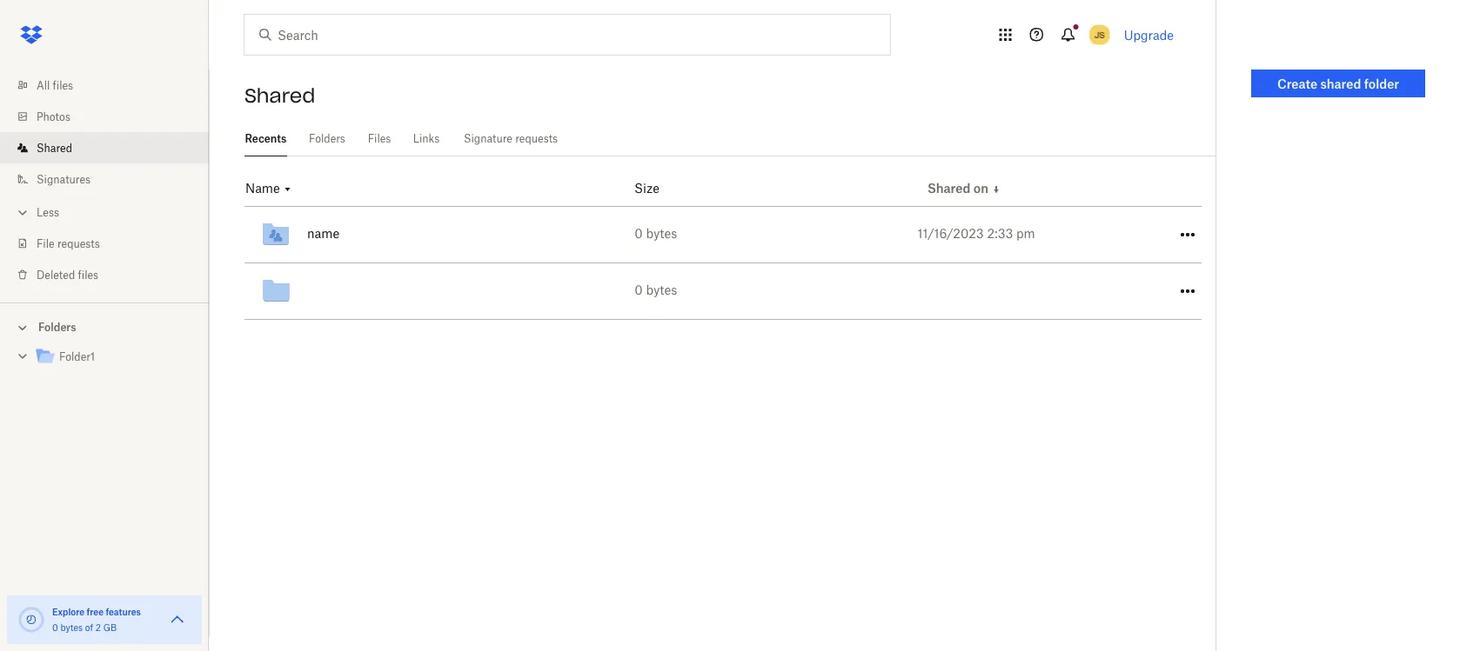 Task type: locate. For each thing, give the bounding box(es) containing it.
2 0 bytes from the top
[[635, 283, 677, 297]]

1 horizontal spatial template stateless image
[[991, 184, 1002, 195]]

name image
[[258, 218, 293, 252]]

2:33
[[987, 226, 1013, 241]]

recents link
[[245, 122, 287, 154]]

folders left files
[[309, 132, 345, 145]]

1 horizontal spatial folders
[[309, 132, 345, 145]]

all
[[37, 79, 50, 92]]

2 vertical spatial 0
[[52, 623, 58, 634]]

list containing all files
[[0, 59, 209, 303]]

requests
[[515, 132, 558, 145], [57, 237, 100, 250]]

folders
[[309, 132, 345, 145], [38, 321, 76, 334]]

0 vertical spatial 0
[[635, 226, 643, 241]]

deleted files
[[37, 268, 98, 282]]

folder
[[1364, 76, 1399, 91]]

0 horizontal spatial folders
[[38, 321, 76, 334]]

1 template stateless image from the left
[[991, 184, 1002, 195]]

size button
[[634, 181, 660, 196]]

template stateless image
[[991, 184, 1002, 195], [283, 184, 293, 195]]

1 horizontal spatial requests
[[515, 132, 558, 145]]

1 vertical spatial shared
[[37, 141, 72, 154]]

quota usage element
[[17, 607, 45, 634]]

shared
[[1321, 76, 1362, 91]]

files
[[368, 132, 391, 145]]

0 vertical spatial requests
[[515, 132, 558, 145]]

signatures link
[[14, 164, 209, 195]]

shared list item
[[0, 132, 209, 164]]

0 vertical spatial folders
[[309, 132, 345, 145]]

all files link
[[14, 70, 209, 101]]

signature
[[464, 132, 513, 145]]

create shared folder button
[[1252, 70, 1426, 97]]

shared up recents link
[[245, 84, 315, 108]]

1 vertical spatial files
[[78, 268, 98, 282]]

files right the all
[[53, 79, 73, 92]]

0 horizontal spatial template stateless image
[[283, 184, 293, 195]]

0 for more actions image
[[635, 226, 643, 241]]

list
[[0, 59, 209, 303]]

folders inside button
[[38, 321, 76, 334]]

1 0 bytes from the top
[[635, 226, 677, 241]]

file requests
[[37, 237, 100, 250]]

1 vertical spatial requests
[[57, 237, 100, 250]]

2
[[96, 623, 101, 634]]

2 vertical spatial bytes
[[60, 623, 83, 634]]

0 bytes
[[635, 226, 677, 241], [635, 283, 677, 297]]

0 vertical spatial 0 bytes
[[635, 226, 677, 241]]

files right deleted
[[78, 268, 98, 282]]

2 template stateless image from the left
[[283, 184, 293, 195]]

0 for more actions icon
[[635, 283, 643, 297]]

1 vertical spatial folders
[[38, 321, 76, 334]]

0 horizontal spatial requests
[[57, 237, 100, 250]]

deleted
[[37, 268, 75, 282]]

file
[[37, 237, 55, 250]]

1 vertical spatial 0
[[635, 283, 643, 297]]

0 vertical spatial files
[[53, 79, 73, 92]]

template stateless image right name on the top left of page
[[283, 184, 293, 195]]

shared
[[245, 84, 315, 108], [37, 141, 72, 154], [928, 181, 971, 196]]

1 horizontal spatial files
[[78, 268, 98, 282]]

folders up the folder1 at the bottom of the page
[[38, 321, 76, 334]]

1 vertical spatial 0 bytes
[[635, 283, 677, 297]]

0 vertical spatial shared
[[245, 84, 315, 108]]

2 vertical spatial shared
[[928, 181, 971, 196]]

0 vertical spatial bytes
[[646, 226, 677, 241]]

signatures
[[37, 173, 91, 186]]

gb
[[103, 623, 117, 634]]

more actions image
[[1178, 225, 1198, 245]]

requests right signature
[[515, 132, 558, 145]]

upgrade
[[1124, 27, 1174, 42]]

0
[[635, 226, 643, 241], [635, 283, 643, 297], [52, 623, 58, 634]]

0 horizontal spatial shared
[[37, 141, 72, 154]]

folders link
[[308, 122, 346, 154]]

file requests link
[[14, 228, 209, 259]]

folder1 link
[[35, 346, 195, 369]]

bytes
[[646, 226, 677, 241], [646, 283, 677, 297], [60, 623, 83, 634]]

shared left the on
[[928, 181, 971, 196]]

2 horizontal spatial shared
[[928, 181, 971, 196]]

shared down photos
[[37, 141, 72, 154]]

template stateless image inside the shared on dropdown button
[[991, 184, 1002, 195]]

template stateless image right the on
[[991, 184, 1002, 195]]

tab list
[[245, 122, 1216, 157]]

1 vertical spatial bytes
[[646, 283, 677, 297]]

deleted files link
[[14, 259, 209, 291]]

requests right file
[[57, 237, 100, 250]]

bytes for more actions image
[[646, 226, 677, 241]]

files
[[53, 79, 73, 92], [78, 268, 98, 282]]

0 horizontal spatial files
[[53, 79, 73, 92]]

template stateless image inside name popup button
[[283, 184, 293, 195]]



Task type: vqa. For each thing, say whether or not it's contained in the screenshot.
the features in the News group
no



Task type: describe. For each thing, give the bounding box(es) containing it.
11/16/2023 2:33 pm
[[918, 226, 1035, 241]]

11/16/2023
[[918, 226, 984, 241]]

0 inside 'explore free features 0 bytes of 2 gb'
[[52, 623, 58, 634]]

tab list containing recents
[[245, 122, 1216, 157]]

photos
[[37, 110, 70, 123]]

bytes for more actions icon
[[646, 283, 677, 297]]

bytes inside 'explore free features 0 bytes of 2 gb'
[[60, 623, 83, 634]]

1 horizontal spatial shared
[[245, 84, 315, 108]]

upgrade link
[[1124, 27, 1174, 42]]

less image
[[14, 204, 31, 221]]

more actions image
[[1178, 281, 1198, 302]]

files link
[[367, 122, 392, 154]]

of
[[85, 623, 93, 634]]

features
[[106, 607, 141, 618]]

links link
[[413, 122, 440, 154]]

links
[[413, 132, 440, 145]]

name
[[307, 226, 340, 241]]

explore free features 0 bytes of 2 gb
[[52, 607, 141, 634]]

less
[[37, 206, 59, 219]]

js button
[[1086, 21, 1114, 49]]

folder1
[[59, 351, 95, 364]]

recents
[[245, 132, 287, 145]]

photos link
[[14, 101, 209, 132]]

name link
[[258, 207, 679, 263]]

files for deleted files
[[78, 268, 98, 282]]

Search in folder "Dropbox" text field
[[278, 25, 855, 44]]

signature requests link
[[461, 122, 561, 154]]

on
[[974, 181, 989, 196]]

0 bytes for more actions image
[[635, 226, 677, 241]]

free
[[87, 607, 104, 618]]

files for all files
[[53, 79, 73, 92]]

template stateless image for name
[[283, 184, 293, 195]]

pm
[[1017, 226, 1035, 241]]

shared link
[[14, 132, 209, 164]]

explore
[[52, 607, 85, 618]]

dropbox image
[[14, 17, 49, 52]]

shared on
[[928, 181, 989, 196]]

create shared folder
[[1278, 76, 1399, 91]]

0 bytes for more actions icon
[[635, 283, 677, 297]]

shared inside 'link'
[[37, 141, 72, 154]]

folders button
[[0, 314, 209, 340]]

requests for signature requests
[[515, 132, 558, 145]]

requests for file requests
[[57, 237, 100, 250]]

size
[[634, 181, 660, 196]]

name button
[[245, 181, 293, 197]]

create
[[1278, 76, 1318, 91]]

all files
[[37, 79, 73, 92]]

js
[[1095, 29, 1105, 40]]

shared on button
[[928, 181, 1002, 197]]

shared inside dropdown button
[[928, 181, 971, 196]]

name
[[245, 181, 280, 196]]

signature requests
[[464, 132, 558, 145]]

template stateless image for shared on
[[991, 184, 1002, 195]]



